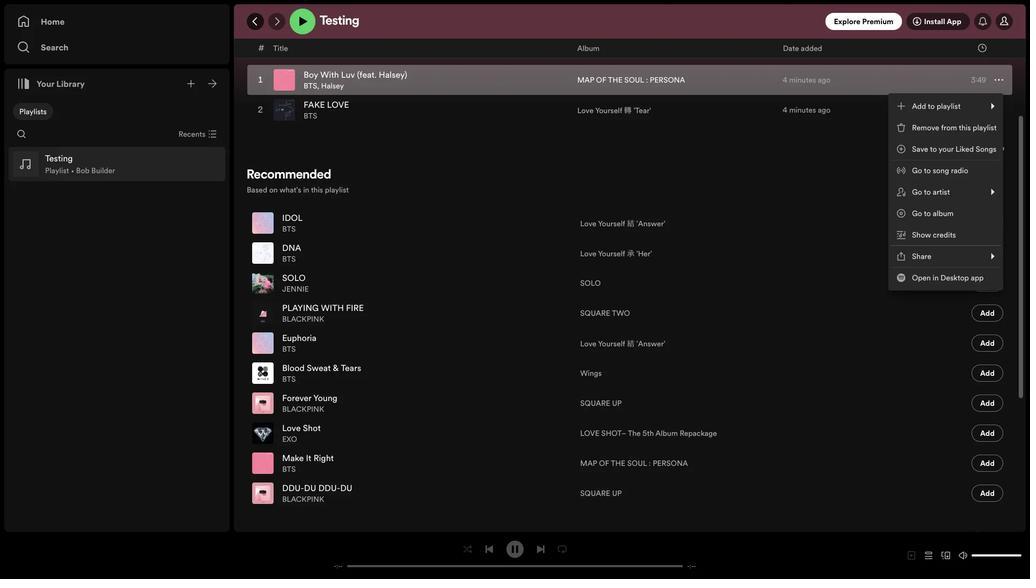 Task type: locate. For each thing, give the bounding box(es) containing it.
love
[[327, 99, 349, 111], [581, 429, 600, 439]]

of up love yourself 轉 'tear' link
[[596, 75, 607, 85]]

4 inside boy with luv (feat. halsey) row
[[783, 75, 788, 85]]

recommended
[[247, 169, 331, 182]]

2 ago from the top
[[818, 105, 831, 115]]

make
[[282, 453, 304, 465]]

1 vertical spatial in
[[933, 273, 939, 283]]

1 vertical spatial this
[[311, 185, 323, 195]]

blackpink link up euphoria
[[282, 314, 324, 324]]

to left artist
[[924, 187, 931, 197]]

1 minutes from the top
[[790, 75, 816, 85]]

cell right credits
[[972, 209, 1004, 238]]

ago for boy with luv (feat. halsey)
[[818, 75, 831, 85]]

bts inside fake love bts
[[304, 111, 317, 121]]

1 blackpink from the top
[[282, 314, 324, 324]]

2 結 from the top
[[627, 339, 635, 349]]

search in your library image
[[17, 130, 26, 138]]

bts link up forever
[[282, 374, 296, 385]]

ddu- down right
[[319, 483, 340, 495]]

0 vertical spatial of
[[596, 75, 607, 85]]

1 vertical spatial map of the soul : persona
[[581, 459, 688, 469]]

yourself left 承
[[598, 249, 625, 259]]

bts down ,
[[304, 111, 317, 121]]

0 vertical spatial 4
[[783, 75, 788, 85]]

0 vertical spatial soul
[[625, 75, 644, 85]]

solo link
[[282, 272, 306, 284], [581, 278, 601, 289]]

minutes inside boy with luv (feat. halsey) row
[[790, 75, 816, 85]]

bts inside dna bts
[[282, 254, 296, 264]]

blood sweat & tears cell
[[252, 359, 366, 388]]

solo up square two link
[[581, 278, 601, 289]]

0 vertical spatial this
[[959, 123, 971, 133]]

yourself
[[595, 105, 623, 115], [598, 218, 625, 229], [598, 249, 625, 259], [598, 339, 625, 349]]

3 blackpink from the top
[[282, 495, 324, 505]]

connect to a device image
[[942, 552, 951, 560]]

bts up the blood
[[282, 344, 296, 355]]

1 square up from the top
[[581, 399, 622, 409]]

1 vertical spatial blackpink
[[282, 404, 324, 415]]

install app link
[[907, 13, 970, 30]]

minutes for fake love
[[790, 105, 816, 115]]

add button for exo
[[972, 425, 1004, 442]]

recents
[[179, 129, 206, 139]]

1 horizontal spatial -:--
[[688, 563, 696, 571]]

persona up ''tear''
[[650, 75, 685, 85]]

1 horizontal spatial playlist
[[937, 101, 961, 111]]

blackpink inside the ddu-du ddu-du blackpink
[[282, 495, 324, 505]]

0 horizontal spatial ddu-
[[282, 483, 304, 495]]

add button for right
[[972, 455, 1004, 472]]

love yourself 結 'answer'
[[581, 218, 666, 229], [581, 339, 666, 349]]

playlist up from
[[937, 101, 961, 111]]

結 up 承
[[627, 218, 635, 229]]

5th
[[643, 429, 654, 439]]

1 square from the top
[[581, 308, 610, 319]]

of inside boy with luv (feat. halsey) row
[[596, 75, 607, 85]]

1 - from the left
[[334, 563, 337, 571]]

love yourself 結 'answer' link up the love yourself 承 'her' link
[[581, 218, 666, 229]]

0 horizontal spatial -:--
[[334, 563, 343, 571]]

2 vertical spatial blackpink link
[[282, 495, 324, 505]]

playlists
[[19, 107, 47, 117]]

1 vertical spatial square up link
[[581, 489, 622, 499]]

0 vertical spatial love yourself 結 'answer'
[[581, 218, 666, 229]]

persona down love shot– the 5th album repackage 'link' at the bottom of the page
[[653, 459, 688, 469]]

1 vertical spatial love yourself 結 'answer' link
[[581, 338, 666, 349]]

square up link
[[581, 399, 622, 409], [581, 489, 622, 499]]

3 add button from the top
[[972, 365, 1004, 382]]

bts up fake
[[304, 81, 317, 91]]

explore premium button
[[826, 13, 903, 30]]

persona
[[650, 75, 685, 85], [653, 459, 688, 469]]

dna cell
[[252, 239, 306, 268]]

playing with fire blackpink
[[282, 302, 364, 324]]

1 vertical spatial of
[[599, 459, 609, 469]]

2 blackpink link from the top
[[282, 404, 324, 415]]

square up link for ddu-du ddu-du
[[581, 489, 622, 499]]

go inside button
[[912, 166, 923, 176]]

solo jennie
[[282, 272, 309, 294]]

1 vertical spatial love yourself 結 'answer'
[[581, 339, 666, 349]]

yourself left 轉 on the top of the page
[[595, 105, 623, 115]]

2 minutes from the top
[[790, 105, 816, 115]]

2 love yourself 結 'answer' link from the top
[[581, 338, 666, 349]]

0 horizontal spatial in
[[303, 185, 309, 195]]

2 4 minutes ago from the top
[[783, 105, 831, 115]]

1 horizontal spatial ddu-
[[319, 483, 340, 495]]

1 vertical spatial love
[[581, 429, 600, 439]]

love yourself 結 'answer' link
[[581, 218, 666, 229], [581, 338, 666, 349]]

0 vertical spatial love
[[327, 99, 349, 111]]

1 4 from the top
[[783, 75, 788, 85]]

the
[[608, 75, 623, 85], [611, 459, 626, 469]]

solo link up square two link
[[581, 278, 601, 289]]

go up show
[[912, 209, 923, 219]]

dna bts
[[282, 242, 301, 264]]

idol link
[[282, 212, 303, 224]]

1 horizontal spatial solo
[[581, 278, 601, 289]]

enable shuffle image
[[464, 546, 472, 554]]

solo cell
[[252, 269, 313, 298]]

ddu-du ddu-du link
[[282, 483, 353, 495]]

2 vertical spatial blackpink
[[282, 495, 324, 505]]

solo
[[282, 272, 306, 284], [581, 278, 601, 289]]

map of the soul : persona inside boy with luv (feat. halsey) row
[[578, 75, 685, 85]]

bts left it on the bottom
[[282, 465, 296, 475]]

blackpink link for forever
[[282, 404, 324, 415]]

this right from
[[959, 123, 971, 133]]

in
[[303, 185, 309, 195], [933, 273, 939, 283]]

solo link down dna bts
[[282, 272, 306, 284]]

1 vertical spatial square up
[[581, 489, 622, 499]]

love yourself 結 'answer' link down two
[[581, 338, 666, 349]]

square for du
[[581, 489, 610, 499]]

-:--
[[334, 563, 343, 571], [688, 563, 696, 571]]

love for idol
[[581, 218, 597, 229]]

0 horizontal spatial solo
[[282, 272, 306, 284]]

ago inside boy with luv (feat. halsey) row
[[818, 75, 831, 85]]

bts link down ,
[[304, 111, 317, 121]]

0 vertical spatial square up
[[581, 399, 622, 409]]

0 vertical spatial square up link
[[581, 399, 622, 409]]

blackpink up love shot link
[[282, 404, 324, 415]]

2 square up link from the top
[[581, 489, 622, 499]]

2 4 from the top
[[783, 105, 788, 115]]

in inside recommended based on what's in this playlist
[[303, 185, 309, 195]]

testing
[[320, 15, 359, 28]]

1 horizontal spatial :-
[[690, 563, 694, 571]]

1 love yourself 結 'answer' from the top
[[581, 218, 666, 229]]

in inside button
[[933, 273, 939, 283]]

bts link up dna
[[282, 224, 296, 234]]

map of the soul : persona link up 轉 on the top of the page
[[578, 75, 685, 85]]

top bar and user menu element
[[234, 4, 1026, 39]]

to for song
[[924, 166, 931, 176]]

0 vertical spatial blackpink
[[282, 314, 324, 324]]

bts inside make it right bts
[[282, 465, 296, 475]]

bts link inside blood sweat & tears cell
[[282, 374, 296, 385]]

make it right cell
[[252, 449, 338, 478]]

bts up solo cell
[[282, 254, 296, 264]]

blackpink up euphoria
[[282, 314, 324, 324]]

1 vertical spatial 'answer'
[[637, 339, 666, 349]]

0 horizontal spatial :
[[646, 75, 648, 85]]

add for ddu-
[[981, 489, 995, 499]]

cell up app
[[972, 239, 1004, 268]]

solo down dna bts
[[282, 272, 306, 284]]

up for ddu-du ddu-du
[[612, 489, 622, 499]]

1 vertical spatial 結
[[627, 339, 635, 349]]

blackpink link down make it right bts
[[282, 495, 324, 505]]

yourself down square two
[[598, 339, 625, 349]]

go to song radio button
[[891, 160, 1001, 181]]

: down love shot– the 5th album repackage 'link' at the bottom of the page
[[649, 459, 651, 469]]

love down halsey link
[[327, 99, 349, 111]]

list item
[[9, 147, 225, 181]]

blackpink link for ddu-
[[282, 495, 324, 505]]

group containing playlist
[[9, 147, 225, 181]]

1 go from the top
[[912, 166, 923, 176]]

love left shot– at the bottom
[[581, 429, 600, 439]]

love yourself 結 'answer' down two
[[581, 339, 666, 349]]

blackpink link inside playing with fire cell
[[282, 314, 324, 324]]

solo inside the solo jennie
[[282, 272, 306, 284]]

cell
[[945, 96, 1004, 125], [972, 209, 1004, 238], [972, 239, 1004, 268], [972, 269, 1004, 298]]

the up love yourself 轉 'tear' link
[[608, 75, 623, 85]]

add button
[[972, 305, 1004, 322], [972, 335, 1004, 352], [972, 365, 1004, 382], [972, 395, 1004, 412], [972, 425, 1004, 442], [972, 455, 1004, 472], [972, 485, 1004, 502]]

of
[[596, 75, 607, 85], [599, 459, 609, 469]]

to up remove
[[928, 101, 935, 111]]

this right what's at left top
[[311, 185, 323, 195]]

map for the topmost map of the soul : persona link
[[578, 75, 594, 85]]

1 vertical spatial ago
[[818, 105, 831, 115]]

0 vertical spatial 'answer'
[[637, 218, 666, 229]]

to inside dropdown button
[[924, 187, 931, 197]]

1 結 from the top
[[627, 218, 635, 229]]

boy with luv (feat. halsey) bts , halsey
[[304, 69, 407, 91]]

7 add button from the top
[[972, 485, 1004, 502]]

1 vertical spatial map
[[581, 459, 597, 469]]

0 vertical spatial the
[[608, 75, 623, 85]]

bts link left it on the bottom
[[282, 465, 296, 475]]

title
[[273, 43, 288, 53]]

repackage
[[680, 429, 717, 439]]

1 horizontal spatial this
[[959, 123, 971, 133]]

1 love yourself 結 'answer' link from the top
[[581, 218, 666, 229]]

love yourself 結 'answer' up the love yourself 承 'her' link
[[581, 218, 666, 229]]

2 vertical spatial square
[[581, 489, 610, 499]]

playlist up find more button
[[973, 123, 997, 133]]

menu
[[889, 93, 1004, 291]]

&
[[333, 363, 339, 374]]

album down top bar and user menu element
[[578, 43, 600, 53]]

1 horizontal spatial in
[[933, 273, 939, 283]]

1 blackpink link from the top
[[282, 314, 324, 324]]

map of the soul : persona link down the
[[581, 459, 688, 469]]

0 horizontal spatial love
[[327, 99, 349, 111]]

song
[[933, 166, 950, 176]]

previous image
[[485, 546, 494, 554]]

install app
[[925, 16, 962, 27]]

0 horizontal spatial playlist
[[325, 185, 349, 195]]

list item containing playlist
[[9, 147, 225, 181]]

to left song on the right
[[924, 166, 931, 176]]

1 ago from the top
[[818, 75, 831, 85]]

2 'answer' from the top
[[637, 339, 666, 349]]

2 up from the top
[[612, 489, 622, 499]]

0 horizontal spatial album
[[578, 43, 600, 53]]

4 add button from the top
[[972, 395, 1004, 412]]

go left artist
[[912, 187, 923, 197]]

blackpink down make it right bts
[[282, 495, 324, 505]]

1 vertical spatial minutes
[[790, 105, 816, 115]]

to for album
[[924, 209, 931, 219]]

1 vertical spatial go
[[912, 187, 923, 197]]

group
[[9, 147, 225, 181]]

ddu-du ddu-du blackpink
[[282, 483, 353, 505]]

6 add button from the top
[[972, 455, 1004, 472]]

3 square from the top
[[581, 489, 610, 499]]

list item inside main element
[[9, 147, 225, 181]]

1 up from the top
[[612, 399, 622, 409]]

of down shot– at the bottom
[[599, 459, 609, 469]]

0 vertical spatial 結
[[627, 218, 635, 229]]

soul down the
[[628, 459, 647, 469]]

0 vertical spatial up
[[612, 399, 622, 409]]

1 horizontal spatial solo link
[[581, 278, 601, 289]]

bts link up solo cell
[[282, 254, 296, 264]]

1 vertical spatial album
[[656, 429, 678, 439]]

open
[[912, 273, 931, 283]]

young
[[313, 393, 338, 404]]

0 horizontal spatial this
[[311, 185, 323, 195]]

playlist
[[937, 101, 961, 111], [973, 123, 997, 133], [325, 185, 349, 195]]

0 vertical spatial map
[[578, 75, 594, 85]]

2 go from the top
[[912, 187, 923, 197]]

2 horizontal spatial playlist
[[973, 123, 997, 133]]

0 vertical spatial square
[[581, 308, 610, 319]]

find
[[970, 143, 985, 153]]

bts up forever
[[282, 374, 296, 385]]

idol
[[282, 212, 303, 224]]

0 vertical spatial love yourself 結 'answer' link
[[581, 218, 666, 229]]

to for your
[[930, 144, 937, 154]]

forever
[[282, 393, 312, 404]]

1 vertical spatial blackpink link
[[282, 404, 324, 415]]

4 minutes ago for fake love
[[783, 105, 831, 115]]

5 add button from the top
[[972, 425, 1004, 442]]

1 vertical spatial square
[[581, 399, 610, 409]]

map
[[578, 75, 594, 85], [581, 459, 597, 469]]

4 minutes ago for boy with luv (feat. halsey)
[[783, 75, 831, 85]]

square up for ddu-du ddu-du
[[581, 489, 622, 499]]

0 vertical spatial :
[[646, 75, 648, 85]]

'answer' for idol
[[637, 218, 666, 229]]

pause image
[[511, 546, 520, 554]]

1 square up link from the top
[[581, 399, 622, 409]]

0 horizontal spatial :-
[[337, 563, 341, 571]]

solo for solo jennie
[[282, 272, 306, 284]]

cell right desktop
[[972, 269, 1004, 298]]

0 vertical spatial go
[[912, 166, 923, 176]]

your library
[[36, 78, 85, 90]]

1 'answer' from the top
[[637, 218, 666, 229]]

playlist right what's at left top
[[325, 185, 349, 195]]

ddu-du ddu-du cell
[[252, 479, 357, 508]]

in right open
[[933, 273, 939, 283]]

shot–
[[602, 429, 627, 439]]

轉
[[624, 105, 632, 115]]

yourself for idol
[[598, 218, 625, 229]]

add button for ddu-
[[972, 485, 1004, 502]]

2 vertical spatial go
[[912, 209, 923, 219]]

1 add button from the top
[[972, 305, 1004, 322]]

love yourself 轉 'tear'
[[578, 105, 652, 115]]

結 down two
[[627, 339, 635, 349]]

to left your
[[930, 144, 937, 154]]

go inside dropdown button
[[912, 187, 923, 197]]

add button for &
[[972, 365, 1004, 382]]

yourself up the love yourself 承 'her' link
[[598, 218, 625, 229]]

: up ''tear''
[[646, 75, 648, 85]]

add for &
[[981, 368, 995, 379]]

group inside main element
[[9, 147, 225, 181]]

go down save
[[912, 166, 923, 176]]

bts up dna
[[282, 224, 296, 234]]

0 vertical spatial in
[[303, 185, 309, 195]]

3 - from the left
[[688, 563, 690, 571]]

fake love bts
[[304, 99, 349, 121]]

bts link up the blood
[[282, 344, 296, 355]]

'her'
[[637, 249, 652, 259]]

3 blackpink link from the top
[[282, 495, 324, 505]]

1 4 minutes ago from the top
[[783, 75, 831, 85]]

soul up 轉 on the top of the page
[[625, 75, 644, 85]]

euphoria cell
[[252, 329, 321, 358]]

halsey
[[321, 81, 344, 91]]

0 vertical spatial persona
[[650, 75, 685, 85]]

4 for boy with luv (feat. halsey)
[[783, 75, 788, 85]]

:-
[[337, 563, 341, 571], [690, 563, 694, 571]]

in right what's at left top
[[303, 185, 309, 195]]

love inside testing grid
[[578, 105, 594, 115]]

3 go from the top
[[912, 209, 923, 219]]

2 square up from the top
[[581, 489, 622, 499]]

add button for blackpink
[[972, 395, 1004, 412]]

0 horizontal spatial solo link
[[282, 272, 306, 284]]

your
[[939, 144, 954, 154]]

go for go to artist
[[912, 187, 923, 197]]

1 vertical spatial 4
[[783, 105, 788, 115]]

what's new image
[[979, 17, 988, 26]]

to inside 'dropdown button'
[[928, 101, 935, 111]]

: inside boy with luv (feat. halsey) row
[[646, 75, 648, 85]]

1 vertical spatial up
[[612, 489, 622, 499]]

1 vertical spatial 4 minutes ago
[[783, 105, 831, 115]]

add for right
[[981, 459, 995, 469]]

forever young link
[[282, 393, 338, 404]]

dna link
[[282, 242, 301, 254]]

0 vertical spatial minutes
[[790, 75, 816, 85]]

1 horizontal spatial album
[[656, 429, 678, 439]]

0 vertical spatial 4 minutes ago
[[783, 75, 831, 85]]

blackpink link up love shot link
[[282, 404, 324, 415]]

soul
[[625, 75, 644, 85], [628, 459, 647, 469]]

1 vertical spatial :
[[649, 459, 651, 469]]

builder
[[91, 166, 115, 176]]

square up
[[581, 399, 622, 409], [581, 489, 622, 499]]

square two link
[[581, 308, 630, 319]]

fire
[[346, 302, 364, 314]]

1 vertical spatial map of the soul : persona link
[[581, 459, 688, 469]]

forever young cell
[[252, 389, 342, 418]]

0 vertical spatial map of the soul : persona
[[578, 75, 685, 85]]

1 horizontal spatial du
[[340, 483, 353, 495]]

blackpink link for playing
[[282, 314, 324, 324]]

bts
[[304, 81, 317, 91], [304, 111, 317, 121], [282, 224, 296, 234], [282, 254, 296, 264], [282, 344, 296, 355], [282, 374, 296, 385], [282, 465, 296, 475]]

1 vertical spatial playlist
[[973, 123, 997, 133]]

map of the soul : persona
[[578, 75, 685, 85], [581, 459, 688, 469]]

bts link inside euphoria cell
[[282, 344, 296, 355]]

ddu- down make it right cell
[[282, 483, 304, 495]]

share
[[912, 251, 932, 262]]

map of the soul : persona up 轉 on the top of the page
[[578, 75, 685, 85]]

map of the soul : persona down the
[[581, 459, 688, 469]]

up
[[612, 399, 622, 409], [612, 489, 622, 499]]

album
[[578, 43, 600, 53], [656, 429, 678, 439]]

bts link up fake
[[304, 81, 317, 91]]

bts inside blood sweat & tears bts
[[282, 374, 296, 385]]

artist
[[933, 187, 950, 197]]

blackpink inside playing with fire blackpink
[[282, 314, 324, 324]]

date
[[783, 43, 799, 53]]

map inside boy with luv (feat. halsey) row
[[578, 75, 594, 85]]

tears
[[341, 363, 361, 374]]

1 horizontal spatial love
[[581, 429, 600, 439]]

:
[[646, 75, 648, 85], [649, 459, 651, 469]]

menu containing add to playlist
[[889, 93, 1004, 291]]

2 vertical spatial playlist
[[325, 185, 349, 195]]

2 love yourself 結 'answer' from the top
[[581, 339, 666, 349]]

cell for solo
[[972, 269, 1004, 298]]

main element
[[4, 4, 230, 532]]

0 horizontal spatial du
[[304, 483, 316, 495]]

0 vertical spatial playlist
[[937, 101, 961, 111]]

album right '5th' at bottom right
[[656, 429, 678, 439]]

boy with luv (feat. halsey) cell
[[274, 65, 412, 94]]

love yourself 承 'her'
[[581, 249, 652, 259]]

the down shot– at the bottom
[[611, 459, 626, 469]]

songs
[[976, 144, 997, 154]]

None search field
[[13, 126, 30, 143]]

4 for fake love
[[783, 105, 788, 115]]

4 minutes ago inside boy with luv (feat. halsey) row
[[783, 75, 831, 85]]

playlist • bob builder
[[45, 166, 115, 176]]

bts link for euphoria
[[282, 344, 296, 355]]

love shot– the 5th album repackage link
[[581, 429, 717, 439]]

0 vertical spatial album
[[578, 43, 600, 53]]

playing with fire cell
[[252, 299, 368, 328]]

to left the album
[[924, 209, 931, 219]]

0 vertical spatial blackpink link
[[282, 314, 324, 324]]

2 blackpink from the top
[[282, 404, 324, 415]]

duration image
[[979, 44, 987, 52]]

0 vertical spatial ago
[[818, 75, 831, 85]]



Task type: vqa. For each thing, say whether or not it's contained in the screenshot.
the J. Cole "LINK"
no



Task type: describe. For each thing, give the bounding box(es) containing it.
next image
[[537, 546, 545, 554]]

to for artist
[[924, 187, 931, 197]]

right
[[314, 453, 334, 465]]

(feat.
[[357, 69, 377, 81]]

remove from this playlist
[[912, 123, 997, 133]]

go for go to album
[[912, 209, 923, 219]]

go to artist button
[[891, 181, 1001, 203]]

recommended based on what's in this playlist
[[247, 169, 349, 195]]

show
[[912, 230, 931, 240]]

cell down 3:49 cell
[[945, 96, 1004, 125]]

add for exo
[[981, 429, 995, 439]]

liked
[[956, 144, 974, 154]]

love shot exo
[[282, 423, 321, 445]]

exo
[[282, 435, 297, 445]]

go to artist
[[912, 187, 950, 197]]

disable repeat image
[[558, 546, 567, 554]]

結 for idol
[[627, 218, 635, 229]]

luv
[[341, 69, 355, 81]]

it
[[306, 453, 312, 465]]

install
[[925, 16, 946, 27]]

solo for solo
[[581, 278, 601, 289]]

love yourself 結 'answer' for euphoria
[[581, 339, 666, 349]]

none search field inside main element
[[13, 126, 30, 143]]

remove
[[912, 123, 940, 133]]

euphoria bts
[[282, 333, 317, 355]]

app
[[971, 273, 984, 283]]

2 ddu- from the left
[[319, 483, 340, 495]]

love shot cell
[[252, 419, 325, 448]]

minutes for boy with luv (feat. halsey)
[[790, 75, 816, 85]]

'answer' for euphoria
[[637, 339, 666, 349]]

idol cell
[[252, 209, 307, 238]]

make it right bts
[[282, 453, 334, 475]]

playlist inside recommended based on what's in this playlist
[[325, 185, 349, 195]]

yourself inside testing grid
[[595, 105, 623, 115]]

love yourself 結 'answer' link for idol
[[581, 218, 666, 229]]

testing grid
[[235, 36, 1026, 126]]

love shot– the 5th album repackage
[[581, 429, 717, 439]]

duration element
[[979, 44, 987, 52]]

with
[[321, 302, 344, 314]]

save to your liked songs
[[912, 144, 997, 154]]

what's
[[280, 185, 301, 195]]

explore
[[834, 16, 861, 27]]

ago for fake love
[[818, 105, 831, 115]]

square for blackpink
[[581, 308, 610, 319]]

blood sweat & tears bts
[[282, 363, 361, 385]]

add inside 'dropdown button'
[[912, 101, 927, 111]]

playlist inside 'dropdown button'
[[937, 101, 961, 111]]

bts inside euphoria bts
[[282, 344, 296, 355]]

square up link for forever young
[[581, 399, 622, 409]]

with
[[320, 69, 339, 81]]

exo link
[[282, 435, 297, 445]]

cell for dna
[[972, 239, 1004, 268]]

bts inside idol bts
[[282, 224, 296, 234]]

love yourself 承 'her' link
[[581, 248, 652, 259]]

cell for idol
[[972, 209, 1004, 238]]

map for the bottom map of the soul : persona link
[[581, 459, 597, 469]]

soul inside boy with luv (feat. halsey) row
[[625, 75, 644, 85]]

shot
[[303, 423, 321, 435]]

blood
[[282, 363, 305, 374]]

search
[[41, 41, 69, 53]]

結 for euphoria
[[627, 339, 635, 349]]

this inside recommended based on what's in this playlist
[[311, 185, 323, 195]]

euphoria link
[[282, 333, 317, 344]]

persona inside boy with luv (feat. halsey) row
[[650, 75, 685, 85]]

2 add button from the top
[[972, 335, 1004, 352]]

bts inside boy with luv (feat. halsey) bts , halsey
[[304, 81, 317, 91]]

volume high image
[[959, 552, 968, 560]]

album inside the # row
[[578, 43, 600, 53]]

to for playlist
[[928, 101, 935, 111]]

go to song radio
[[912, 166, 969, 176]]

go for go to song radio
[[912, 166, 923, 176]]

wings link
[[581, 368, 602, 379]]

0 vertical spatial map of the soul : persona link
[[578, 75, 685, 85]]

show credits
[[912, 230, 956, 240]]

2 -:-- from the left
[[688, 563, 696, 571]]

remove from this playlist button
[[891, 117, 1001, 138]]

go back image
[[251, 17, 260, 26]]

halsey link
[[321, 81, 344, 91]]

承
[[627, 249, 635, 259]]

this inside button
[[959, 123, 971, 133]]

blackpink inside forever young blackpink
[[282, 404, 324, 415]]

make it right link
[[282, 453, 334, 465]]

search link
[[17, 36, 217, 58]]

Playlists checkbox
[[13, 103, 53, 120]]

save to your liked songs button
[[891, 138, 1001, 160]]

add to playlist button
[[891, 96, 1001, 117]]

wings
[[581, 368, 602, 379]]

love for euphoria
[[581, 339, 597, 349]]

add for blackpink
[[981, 399, 995, 409]]

open in desktop app
[[912, 273, 984, 283]]

playlist inside button
[[973, 123, 997, 133]]

# column header
[[258, 39, 265, 57]]

based
[[247, 185, 267, 195]]

radio
[[951, 166, 969, 176]]

2 du from the left
[[340, 483, 353, 495]]

Disable repeat checkbox
[[554, 541, 571, 558]]

idol bts
[[282, 212, 303, 234]]

halsey)
[[379, 69, 407, 81]]

1 ddu- from the left
[[282, 483, 304, 495]]

bts link for fake
[[304, 111, 317, 121]]

1 vertical spatial the
[[611, 459, 626, 469]]

library
[[56, 78, 85, 90]]

1 vertical spatial persona
[[653, 459, 688, 469]]

love yourself 轉 'tear' link
[[578, 104, 652, 116]]

home
[[41, 16, 65, 27]]

bts link for make
[[282, 465, 296, 475]]

# row
[[247, 39, 1013, 58]]

player controls element
[[322, 541, 709, 571]]

1 horizontal spatial :
[[649, 459, 651, 469]]

1 :- from the left
[[337, 563, 341, 571]]

1 du from the left
[[304, 483, 316, 495]]

boy with luv (feat. halsey) link
[[304, 69, 407, 81]]

playing with fire link
[[282, 302, 364, 314]]

save
[[912, 144, 929, 154]]

•
[[71, 166, 74, 176]]

2 - from the left
[[341, 563, 343, 571]]

share button
[[891, 246, 1001, 267]]

love inside love shot exo
[[282, 423, 301, 435]]

find more button
[[970, 143, 1005, 153]]

'tear'
[[634, 105, 652, 115]]

the inside boy with luv (feat. halsey) row
[[608, 75, 623, 85]]

home link
[[17, 11, 217, 32]]

on
[[269, 185, 278, 195]]

jennie
[[282, 284, 309, 294]]

date added
[[783, 43, 823, 53]]

up for forever young
[[612, 399, 622, 409]]

love for dna
[[581, 249, 597, 259]]

love yourself 結 'answer' for idol
[[581, 218, 666, 229]]

yourself for dna
[[598, 249, 625, 259]]

fake
[[304, 99, 325, 111]]

bts link for idol
[[282, 224, 296, 234]]

2 square from the top
[[581, 399, 610, 409]]

forever young blackpink
[[282, 393, 338, 415]]

playlist
[[45, 166, 69, 176]]

explore premium
[[834, 16, 894, 27]]

2 :- from the left
[[690, 563, 694, 571]]

add button for fire
[[972, 305, 1004, 322]]

4 - from the left
[[694, 563, 696, 571]]

fake love link
[[304, 99, 349, 111]]

boy
[[304, 69, 318, 81]]

blood sweat & tears link
[[282, 363, 361, 374]]

playing
[[282, 302, 319, 314]]

open in desktop app button
[[891, 267, 1001, 289]]

find more
[[970, 143, 1005, 153]]

go forward image
[[273, 17, 281, 26]]

love yourself 結 'answer' link for euphoria
[[581, 338, 666, 349]]

jennie link
[[282, 284, 309, 294]]

square up for forever young
[[581, 399, 622, 409]]

bts link for blood
[[282, 374, 296, 385]]

Recents, List view field
[[170, 126, 223, 143]]

your
[[36, 78, 54, 90]]

fake love cell
[[274, 96, 353, 125]]

love shot link
[[282, 423, 321, 435]]

love inside fake love bts
[[327, 99, 349, 111]]

square two
[[581, 308, 630, 319]]

your library button
[[13, 73, 89, 94]]

1 vertical spatial soul
[[628, 459, 647, 469]]

yourself for euphoria
[[598, 339, 625, 349]]

1 -:-- from the left
[[334, 563, 343, 571]]

bts link for dna
[[282, 254, 296, 264]]

3:49 cell
[[945, 65, 1004, 94]]

boy with luv (feat. halsey) row
[[247, 65, 1013, 95]]

add for fire
[[981, 308, 995, 319]]



